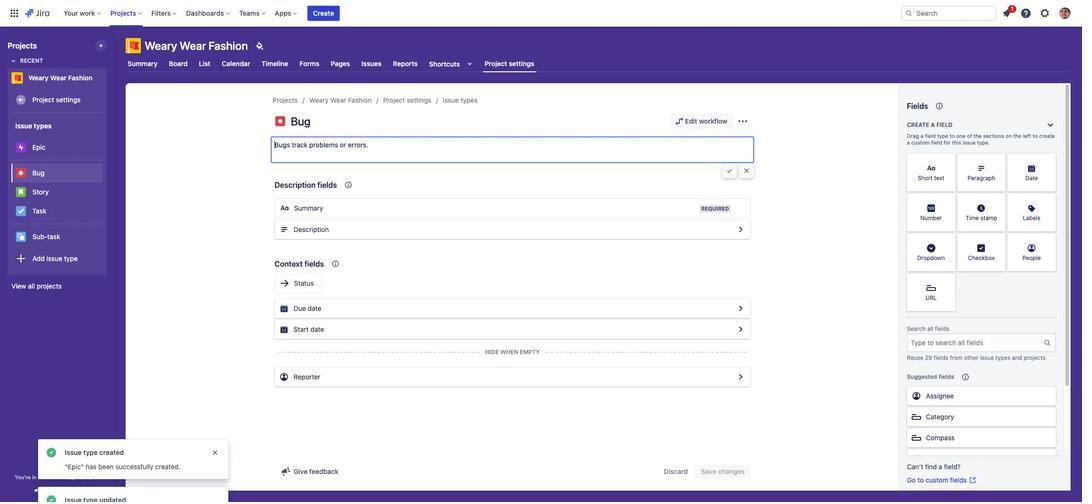 Task type: locate. For each thing, give the bounding box(es) containing it.
1 horizontal spatial projects
[[110, 9, 136, 17]]

epic
[[32, 143, 45, 151]]

1 vertical spatial feedback
[[56, 488, 82, 495]]

more information image
[[943, 155, 955, 166], [943, 195, 955, 206], [994, 195, 1005, 206], [1044, 195, 1055, 206], [943, 235, 955, 246], [994, 235, 1005, 246], [1044, 235, 1055, 246]]

1 horizontal spatial give
[[294, 468, 308, 476]]

custom inside drag a field type to one of the sections on the left to create a custom field for this issue type.
[[912, 139, 930, 146]]

issue right add
[[46, 254, 62, 263]]

this
[[952, 139, 962, 146]]

2 horizontal spatial fashion
[[348, 96, 372, 104]]

create
[[313, 9, 334, 17], [907, 121, 930, 129]]

people
[[1023, 255, 1041, 262]]

create for create
[[313, 9, 334, 17]]

0 vertical spatial all
[[28, 282, 35, 290]]

settings image
[[1040, 7, 1051, 19]]

bug right issue type icon
[[291, 115, 311, 128]]

all right view
[[28, 282, 35, 290]]

your work
[[64, 9, 95, 17]]

0 vertical spatial weary wear fashion
[[145, 39, 248, 52]]

open field configuration image for reporter
[[735, 372, 747, 383]]

type down sub-task link
[[64, 254, 78, 263]]

list link
[[197, 55, 212, 72]]

date up can't find a field?
[[926, 455, 941, 463]]

1 horizontal spatial give feedback
[[294, 468, 339, 476]]

the right on
[[1014, 133, 1022, 139]]

date
[[1026, 175, 1038, 182], [926, 455, 941, 463]]

0 horizontal spatial feedback
[[56, 488, 82, 495]]

date for date handed-off
[[926, 455, 941, 463]]

weary wear fashion down the pages link
[[309, 96, 372, 104]]

board
[[169, 59, 188, 68]]

weary wear fashion link down the recent
[[8, 69, 103, 88]]

projects
[[110, 9, 136, 17], [8, 41, 37, 50], [273, 96, 298, 104]]

custom down drag
[[912, 139, 930, 146]]

paragraph
[[968, 175, 996, 182]]

0 horizontal spatial date
[[926, 455, 941, 463]]

0 horizontal spatial projects
[[37, 282, 62, 290]]

due date
[[294, 305, 321, 313]]

to right left
[[1033, 133, 1038, 139]]

2 vertical spatial weary wear fashion
[[309, 96, 372, 104]]

set background color image
[[254, 40, 265, 51]]

types left and
[[996, 355, 1011, 362]]

issue inside button
[[46, 254, 62, 263]]

date handed-off button
[[907, 450, 1056, 469]]

a right drag
[[921, 133, 924, 139]]

1 vertical spatial date
[[310, 326, 324, 334]]

field down create a field
[[925, 133, 936, 139]]

create
[[1040, 133, 1055, 139]]

0 vertical spatial date
[[308, 305, 321, 313]]

1 horizontal spatial date
[[1026, 175, 1038, 182]]

0 horizontal spatial issue
[[46, 254, 62, 263]]

description inside description button
[[294, 226, 329, 234]]

issue
[[443, 96, 459, 104], [15, 122, 32, 130], [65, 449, 82, 457]]

jira image
[[25, 7, 49, 19], [25, 7, 49, 19]]

fashion down issues link
[[348, 96, 372, 104]]

1 horizontal spatial all
[[928, 326, 934, 333]]

view all projects
[[11, 282, 62, 290]]

open field configuration image inside 'reporter' button
[[735, 372, 747, 383]]

drag
[[907, 133, 919, 139]]

1 horizontal spatial bug
[[291, 115, 311, 128]]

weary wear fashion link down the pages link
[[309, 95, 372, 106]]

issues
[[362, 59, 382, 68]]

managed
[[57, 475, 80, 481]]

issue
[[963, 139, 976, 146], [46, 254, 62, 263], [980, 355, 994, 362]]

custom
[[912, 139, 930, 146], [926, 476, 949, 485]]

tab list
[[120, 55, 1077, 72]]

calendar link
[[220, 55, 252, 72]]

0 vertical spatial wear
[[180, 39, 206, 52]]

2 the from the left
[[1014, 133, 1022, 139]]

issue type icon image
[[275, 116, 286, 127]]

description for description
[[294, 226, 329, 234]]

issue right other at the bottom right of the page
[[980, 355, 994, 362]]

date up labels
[[1026, 175, 1038, 182]]

0 vertical spatial date
[[1026, 175, 1038, 182]]

1 horizontal spatial to
[[950, 133, 955, 139]]

summary down description fields
[[294, 204, 323, 212]]

primary element
[[6, 0, 902, 26]]

timeline link
[[260, 55, 290, 72]]

date for start date
[[310, 326, 324, 334]]

type up for
[[938, 133, 949, 139]]

date inside the date handed-off button
[[926, 455, 941, 463]]

weary right projects link
[[309, 96, 329, 104]]

edit workflow
[[685, 117, 728, 125]]

1 horizontal spatial issue
[[65, 449, 82, 457]]

2 horizontal spatial projects
[[273, 96, 298, 104]]

to right go
[[918, 476, 924, 485]]

0 vertical spatial summary
[[128, 59, 158, 68]]

0 vertical spatial give feedback
[[294, 468, 339, 476]]

issue down of
[[963, 139, 976, 146]]

created.
[[155, 463, 181, 471]]

open field configuration image
[[735, 324, 747, 336]]

type up has
[[83, 449, 98, 457]]

issue down shortcuts 'popup button'
[[443, 96, 459, 104]]

projects for projects dropdown button
[[110, 9, 136, 17]]

projects button
[[107, 5, 146, 21]]

2 vertical spatial wear
[[331, 96, 346, 104]]

a right find at the bottom of the page
[[939, 463, 943, 471]]

suggested fields
[[907, 374, 955, 381]]

0 vertical spatial description
[[275, 181, 316, 189]]

0 horizontal spatial issue
[[15, 122, 32, 130]]

group containing issue types
[[11, 113, 103, 274]]

0 horizontal spatial to
[[918, 476, 924, 485]]

date right due
[[308, 305, 321, 313]]

types
[[461, 96, 478, 104], [34, 122, 52, 130], [996, 355, 1011, 362]]

2 group from the top
[[11, 160, 103, 224]]

1 vertical spatial description
[[294, 226, 329, 234]]

issue types up epic
[[15, 122, 52, 130]]

notifications image
[[1001, 7, 1013, 19]]

hide when empty
[[485, 349, 540, 356]]

more information image
[[1044, 155, 1055, 166]]

0 vertical spatial custom
[[912, 139, 930, 146]]

1 horizontal spatial weary wear fashion
[[145, 39, 248, 52]]

cancel image
[[743, 167, 751, 175]]

fields left more information about the context fields image
[[305, 260, 324, 268]]

1 group from the top
[[11, 113, 103, 274]]

3 open field configuration image from the top
[[735, 372, 747, 383]]

add issue type
[[32, 254, 78, 263]]

projects inside dropdown button
[[110, 9, 136, 17]]

more information image for short text
[[943, 155, 955, 166]]

0 horizontal spatial weary
[[29, 74, 49, 82]]

0 horizontal spatial all
[[28, 282, 35, 290]]

has
[[86, 463, 97, 471]]

task
[[47, 233, 60, 241]]

types down shortcuts 'popup button'
[[461, 96, 478, 104]]

fashion up calendar
[[209, 39, 248, 52]]

2 open field configuration image from the top
[[735, 303, 747, 315]]

2 horizontal spatial type
[[938, 133, 949, 139]]

0 horizontal spatial the
[[974, 133, 982, 139]]

to up this
[[950, 133, 955, 139]]

compass button
[[907, 429, 1056, 448]]

more information about the fields image
[[934, 100, 945, 112]]

you're in a team-managed project
[[15, 475, 99, 481]]

0 vertical spatial give
[[294, 468, 308, 476]]

epic link
[[11, 138, 103, 157]]

1 horizontal spatial project settings link
[[383, 95, 431, 106]]

give feedback button
[[275, 465, 344, 480], [27, 484, 87, 499]]

group
[[11, 113, 103, 274], [11, 160, 103, 224]]

0 vertical spatial create
[[313, 9, 334, 17]]

more information about the suggested fields image
[[960, 372, 972, 383]]

feedback
[[309, 468, 339, 476], [56, 488, 82, 495]]

wear
[[180, 39, 206, 52], [50, 74, 66, 82], [331, 96, 346, 104]]

collapse recent projects image
[[8, 55, 19, 67]]

0 horizontal spatial give feedback button
[[27, 484, 87, 499]]

reports link
[[391, 55, 420, 72]]

0 vertical spatial issue
[[963, 139, 976, 146]]

date right the start
[[310, 326, 324, 334]]

0 vertical spatial open field configuration image
[[735, 224, 747, 236]]

story
[[32, 188, 49, 196]]

2 vertical spatial issue
[[65, 449, 82, 457]]

a down drag
[[907, 139, 910, 146]]

open field configuration image inside description button
[[735, 224, 747, 236]]

projects right and
[[1024, 355, 1046, 362]]

projects down add issue type
[[37, 282, 62, 290]]

projects right work
[[110, 9, 136, 17]]

banner containing your work
[[0, 0, 1082, 27]]

open field configuration image inside due date button
[[735, 303, 747, 315]]

confirm image
[[726, 167, 733, 175]]

checkbox
[[968, 255, 995, 262]]

all right search
[[928, 326, 934, 333]]

0 vertical spatial projects
[[37, 282, 62, 290]]

fields right search
[[935, 326, 950, 333]]

add
[[32, 254, 45, 263]]

create up drag
[[907, 121, 930, 129]]

filters button
[[149, 5, 180, 21]]

0 vertical spatial type
[[938, 133, 949, 139]]

field left for
[[932, 139, 942, 146]]

left
[[1023, 133, 1032, 139]]

view
[[11, 282, 26, 290]]

1 open field configuration image from the top
[[735, 224, 747, 236]]

2 vertical spatial type
[[83, 449, 98, 457]]

story link
[[11, 183, 103, 202]]

labels
[[1023, 215, 1041, 222]]

issue types down shortcuts 'popup button'
[[443, 96, 478, 104]]

the right of
[[974, 133, 982, 139]]

issue up "epic"
[[65, 449, 82, 457]]

1 horizontal spatial summary
[[294, 204, 323, 212]]

2 vertical spatial open field configuration image
[[735, 372, 747, 383]]

fields right 29
[[934, 355, 949, 362]]

1 vertical spatial date
[[926, 455, 941, 463]]

discard
[[664, 468, 688, 476]]

type inside add issue type button
[[64, 254, 78, 263]]

success image
[[46, 447, 57, 459], [46, 495, 57, 503], [46, 495, 57, 503]]

projects up issue type icon
[[273, 96, 298, 104]]

hide
[[485, 349, 499, 356]]

project settings link down the recent
[[11, 90, 103, 109]]

create for create a field
[[907, 121, 930, 129]]

fields
[[317, 181, 337, 189], [305, 260, 324, 268], [935, 326, 950, 333], [934, 355, 949, 362], [939, 374, 955, 381], [950, 476, 967, 485]]

0 vertical spatial feedback
[[309, 468, 339, 476]]

settings
[[509, 59, 534, 68], [56, 95, 81, 104], [407, 96, 431, 104]]

bug up story
[[32, 169, 44, 177]]

project settings link
[[11, 90, 103, 109], [383, 95, 431, 106]]

1 horizontal spatial issue types
[[443, 96, 478, 104]]

bug
[[291, 115, 311, 128], [32, 169, 44, 177]]

create inside button
[[313, 9, 334, 17]]

0 vertical spatial field
[[937, 121, 953, 129]]

fields
[[907, 102, 928, 110]]

issue inside drag a field type to one of the sections on the left to create a custom field for this issue type.
[[963, 139, 976, 146]]

2 horizontal spatial project
[[485, 59, 507, 68]]

number
[[921, 215, 942, 222]]

more information image for number
[[943, 195, 955, 206]]

dashboards
[[186, 9, 224, 17]]

1 vertical spatial give
[[42, 488, 54, 495]]

projects up the recent
[[8, 41, 37, 50]]

field for drag
[[925, 133, 936, 139]]

all
[[28, 282, 35, 290], [928, 326, 934, 333]]

date
[[308, 305, 321, 313], [310, 326, 324, 334]]

1 horizontal spatial give feedback button
[[275, 465, 344, 480]]

give feedback
[[294, 468, 339, 476], [42, 488, 82, 495]]

1 vertical spatial field
[[925, 133, 936, 139]]

Type to search all fields text field
[[908, 335, 1044, 352]]

weary down the recent
[[29, 74, 49, 82]]

0 vertical spatial projects
[[110, 9, 136, 17]]

1 vertical spatial types
[[34, 122, 52, 130]]

open field configuration image
[[735, 224, 747, 236], [735, 303, 747, 315], [735, 372, 747, 383]]

0 horizontal spatial weary wear fashion link
[[8, 69, 103, 88]]

1 horizontal spatial issue
[[963, 139, 976, 146]]

project down the reports link
[[383, 96, 405, 104]]

1 horizontal spatial types
[[461, 96, 478, 104]]

summary left board
[[128, 59, 158, 68]]

project right shortcuts 'popup button'
[[485, 59, 507, 68]]

custom down can't find a field?
[[926, 476, 949, 485]]

created
[[99, 449, 124, 457]]

field up for
[[937, 121, 953, 129]]

types up epic
[[34, 122, 52, 130]]

banner
[[0, 0, 1082, 27]]

pages link
[[329, 55, 352, 72]]

project settings link down the reports link
[[383, 95, 431, 106]]

tab list containing project settings
[[120, 55, 1077, 72]]

29
[[925, 355, 932, 362]]

weary wear fashion up list
[[145, 39, 248, 52]]

summary
[[128, 59, 158, 68], [294, 204, 323, 212]]

2 horizontal spatial weary
[[309, 96, 329, 104]]

more information about the context fields image
[[330, 258, 341, 270]]

forms
[[300, 59, 319, 68]]

Search field
[[902, 5, 997, 21]]

1 vertical spatial open field configuration image
[[735, 303, 747, 315]]

the
[[974, 133, 982, 139], [1014, 133, 1022, 139]]

0 vertical spatial weary
[[145, 39, 177, 52]]

sidebar navigation image
[[104, 38, 125, 57]]

1 vertical spatial custom
[[926, 476, 949, 485]]

1 vertical spatial give feedback
[[42, 488, 82, 495]]

can't
[[907, 463, 924, 471]]

open field configuration image for due date
[[735, 303, 747, 315]]

create right apps "dropdown button"
[[313, 9, 334, 17]]

1 vertical spatial weary wear fashion
[[29, 74, 93, 82]]

more options image
[[737, 116, 749, 127]]

suggested
[[907, 374, 937, 381]]

status
[[294, 279, 314, 287]]

fashion left add to starred icon
[[68, 74, 93, 82]]

when
[[501, 349, 518, 356]]

of
[[967, 133, 972, 139]]

2 vertical spatial projects
[[273, 96, 298, 104]]

0 horizontal spatial types
[[34, 122, 52, 130]]

weary wear fashion down the recent
[[29, 74, 93, 82]]

this link will be opened in a new tab image
[[969, 477, 977, 485]]

issue up the 'epic' link at left
[[15, 122, 32, 130]]

1 vertical spatial projects
[[8, 41, 37, 50]]

1 vertical spatial weary wear fashion link
[[309, 95, 372, 106]]

weary
[[145, 39, 177, 52], [29, 74, 49, 82], [309, 96, 329, 104]]

1 vertical spatial issue
[[46, 254, 62, 263]]

project down the recent
[[32, 95, 54, 104]]

Bugs track problems or errors. text field
[[271, 137, 754, 163]]

edit
[[685, 117, 697, 125]]

1 vertical spatial issue types
[[15, 122, 52, 130]]

0 horizontal spatial issue types
[[15, 122, 52, 130]]

timeline
[[262, 59, 288, 68]]

weary up board
[[145, 39, 177, 52]]

2 horizontal spatial project settings
[[485, 59, 534, 68]]

and
[[1012, 355, 1022, 362]]

0 vertical spatial weary wear fashion link
[[8, 69, 103, 88]]

0 vertical spatial issue
[[443, 96, 459, 104]]

fields left more information about the suggested fields icon
[[939, 374, 955, 381]]

0 vertical spatial fashion
[[209, 39, 248, 52]]



Task type: describe. For each thing, give the bounding box(es) containing it.
context fields
[[275, 260, 324, 268]]

more information image for time stamp
[[994, 195, 1005, 206]]

workflow
[[699, 117, 728, 125]]

discard button
[[658, 465, 694, 480]]

2 vertical spatial fashion
[[348, 96, 372, 104]]

1 vertical spatial projects
[[1024, 355, 1046, 362]]

field for create
[[937, 121, 953, 129]]

"epic" has been successfully created.
[[65, 463, 181, 471]]

2 horizontal spatial weary wear fashion
[[309, 96, 372, 104]]

view all projects link
[[8, 278, 107, 295]]

fields left more information about the context fields icon
[[317, 181, 337, 189]]

more information about the context fields image
[[343, 179, 354, 191]]

projects for projects link
[[273, 96, 298, 104]]

1 horizontal spatial wear
[[180, 39, 206, 52]]

summary link
[[126, 55, 159, 72]]

issues link
[[360, 55, 384, 72]]

1 vertical spatial weary
[[29, 74, 49, 82]]

search all fields
[[907, 326, 950, 333]]

bug link
[[11, 164, 103, 183]]

create button
[[307, 5, 340, 21]]

for
[[944, 139, 951, 146]]

field?
[[944, 463, 961, 471]]

open field configuration image for description
[[735, 224, 747, 236]]

projects link
[[273, 95, 298, 106]]

all for search
[[928, 326, 934, 333]]

group containing bug
[[11, 160, 103, 224]]

your
[[64, 9, 78, 17]]

1 horizontal spatial project
[[383, 96, 405, 104]]

"epic"
[[65, 463, 84, 471]]

more information image for people
[[1044, 235, 1055, 246]]

help image
[[1021, 7, 1032, 19]]

0 horizontal spatial bug
[[32, 169, 44, 177]]

description fields
[[275, 181, 337, 189]]

go to custom fields link
[[907, 476, 977, 486]]

assignee
[[926, 392, 954, 400]]

2 horizontal spatial to
[[1033, 133, 1038, 139]]

context
[[275, 260, 303, 268]]

forms link
[[298, 55, 321, 72]]

fields left this link will be opened in a new tab image
[[950, 476, 967, 485]]

0 vertical spatial give feedback button
[[275, 465, 344, 480]]

short
[[918, 175, 933, 182]]

list
[[199, 59, 210, 68]]

search image
[[905, 9, 913, 17]]

type inside drag a field type to one of the sections on the left to create a custom field for this issue type.
[[938, 133, 949, 139]]

0 horizontal spatial settings
[[56, 95, 81, 104]]

task link
[[11, 202, 103, 221]]

go
[[907, 476, 916, 485]]

0 horizontal spatial project settings
[[32, 95, 81, 104]]

dropdown
[[918, 255, 945, 262]]

project
[[82, 475, 99, 481]]

off
[[970, 455, 979, 463]]

create a field
[[907, 121, 953, 129]]

0 horizontal spatial project settings link
[[11, 90, 103, 109]]

shortcuts button
[[427, 55, 477, 72]]

add issue type button
[[11, 249, 103, 268]]

more information image for dropdown
[[943, 235, 955, 246]]

1 horizontal spatial settings
[[407, 96, 431, 104]]

1 vertical spatial issue
[[15, 122, 32, 130]]

1 horizontal spatial fashion
[[209, 39, 248, 52]]

reuse
[[907, 355, 924, 362]]

required
[[702, 206, 729, 212]]

0 vertical spatial issue types
[[443, 96, 478, 104]]

work
[[80, 9, 95, 17]]

0 horizontal spatial projects
[[8, 41, 37, 50]]

2 vertical spatial types
[[996, 355, 1011, 362]]

other
[[964, 355, 979, 362]]

category button
[[907, 408, 1056, 427]]

1 vertical spatial give feedback button
[[27, 484, 87, 499]]

compass
[[926, 434, 955, 442]]

teams button
[[236, 5, 269, 21]]

1 the from the left
[[974, 133, 982, 139]]

give feedback for bottommost give feedback 'button'
[[42, 488, 82, 495]]

due date button
[[275, 299, 751, 318]]

1 horizontal spatial feedback
[[309, 468, 339, 476]]

find
[[925, 463, 937, 471]]

description button
[[275, 220, 751, 239]]

sections
[[983, 133, 1005, 139]]

on
[[1006, 133, 1012, 139]]

successfully
[[115, 463, 153, 471]]

2 horizontal spatial wear
[[331, 96, 346, 104]]

description for description fields
[[275, 181, 316, 189]]

0 horizontal spatial summary
[[128, 59, 158, 68]]

reuse 29 fields from other issue types and projects
[[907, 355, 1046, 362]]

date handed-off
[[926, 455, 979, 463]]

1 horizontal spatial type
[[83, 449, 98, 457]]

dashboards button
[[183, 5, 234, 21]]

a right in
[[38, 475, 41, 481]]

0 horizontal spatial project
[[32, 95, 54, 104]]

add to starred image
[[104, 72, 115, 84]]

date for date
[[1026, 175, 1038, 182]]

1
[[1011, 5, 1014, 12]]

2 vertical spatial field
[[932, 139, 942, 146]]

team-
[[42, 475, 57, 481]]

1 vertical spatial wear
[[50, 74, 66, 82]]

2 horizontal spatial issue
[[980, 355, 994, 362]]

sub-task
[[32, 233, 60, 241]]

category
[[926, 413, 955, 421]]

0 vertical spatial bug
[[291, 115, 311, 128]]

recent
[[20, 57, 43, 64]]

start
[[294, 326, 309, 334]]

in
[[32, 475, 37, 481]]

your profile and settings image
[[1060, 7, 1071, 19]]

add issue type image
[[15, 253, 27, 265]]

1 horizontal spatial weary wear fashion link
[[309, 95, 372, 106]]

one
[[957, 133, 966, 139]]

appswitcher icon image
[[9, 7, 20, 19]]

0 horizontal spatial fashion
[[68, 74, 93, 82]]

pages
[[331, 59, 350, 68]]

go to custom fields
[[907, 476, 967, 485]]

dismiss image
[[211, 449, 219, 457]]

more information image for checkbox
[[994, 235, 1005, 246]]

search
[[907, 326, 926, 333]]

from
[[950, 355, 963, 362]]

due
[[294, 305, 306, 313]]

give feedback for top give feedback 'button'
[[294, 468, 339, 476]]

2 horizontal spatial settings
[[509, 59, 534, 68]]

all for view
[[28, 282, 35, 290]]

sub-
[[32, 233, 47, 241]]

0 horizontal spatial give
[[42, 488, 54, 495]]

reporter button
[[275, 368, 751, 387]]

a down more information about the fields icon
[[931, 121, 935, 129]]

stamp
[[981, 215, 997, 222]]

assignee button
[[907, 387, 1056, 406]]

time stamp
[[966, 215, 997, 222]]

teams
[[239, 9, 260, 17]]

time
[[966, 215, 979, 222]]

task
[[32, 207, 46, 215]]

create project image
[[97, 42, 105, 50]]

reports
[[393, 59, 418, 68]]

2 horizontal spatial issue
[[443, 96, 459, 104]]

more information image for labels
[[1044, 195, 1055, 206]]

0 vertical spatial types
[[461, 96, 478, 104]]

issue type created
[[65, 449, 124, 457]]

1 horizontal spatial project settings
[[383, 96, 431, 104]]

2 vertical spatial weary
[[309, 96, 329, 104]]

edit workflow button
[[670, 114, 733, 129]]

drag a field type to one of the sections on the left to create a custom field for this issue type.
[[907, 133, 1055, 146]]

empty
[[520, 349, 540, 356]]

1 vertical spatial summary
[[294, 204, 323, 212]]

date for due date
[[308, 305, 321, 313]]



Task type: vqa. For each thing, say whether or not it's contained in the screenshot.
Open field configuration icon corresponding to Reporter
yes



